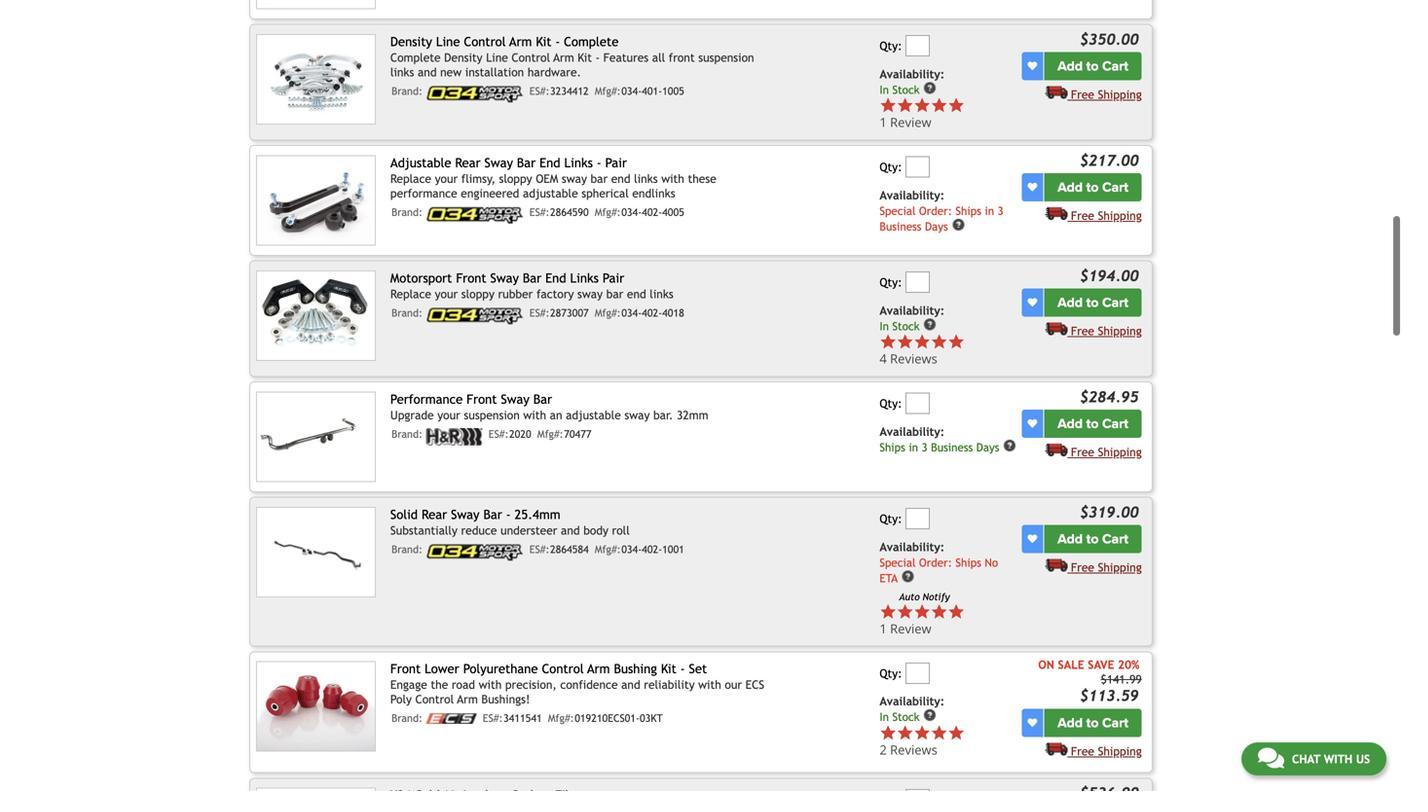 Task type: locate. For each thing, give the bounding box(es) containing it.
review for 2nd 1 review link from the top of the page
[[890, 114, 932, 131]]

end inside the adjustable rear sway bar end links - pair replace your flimsy, sloppy oem sway bar end links with these performance engineered adjustable spherical endlinks
[[611, 172, 631, 185]]

arm up installation
[[509, 34, 532, 49]]

in for 2
[[880, 711, 889, 724]]

2 add from the top
[[1058, 179, 1083, 196]]

1 vertical spatial order:
[[919, 557, 952, 570]]

0 vertical spatial days
[[925, 220, 948, 234]]

2 cart from the top
[[1102, 179, 1129, 196]]

2 add to cart from the top
[[1058, 179, 1129, 196]]

0 vertical spatial rear
[[455, 155, 481, 171]]

1 free shipping image from the top
[[1045, 85, 1068, 99]]

shipping down $350.00
[[1098, 88, 1142, 101]]

6 to from the top
[[1087, 715, 1099, 732]]

0 horizontal spatial and
[[418, 65, 437, 79]]

bar up an at the bottom left of page
[[533, 392, 552, 407]]

pair
[[605, 155, 627, 171], [603, 271, 625, 286]]

1 vertical spatial stock
[[893, 320, 920, 333]]

None text field
[[906, 35, 930, 57], [906, 508, 930, 530], [906, 663, 930, 684], [906, 790, 930, 792], [906, 35, 930, 57], [906, 508, 930, 530], [906, 663, 930, 684], [906, 790, 930, 792]]

0 vertical spatial in
[[880, 83, 889, 97]]

1 vertical spatial rear
[[422, 507, 447, 522]]

add to cart button for $284.95
[[1044, 410, 1142, 438]]

add to wish list image for $217.00
[[1028, 183, 1038, 192]]

bar for $194.00
[[523, 271, 542, 286]]

substantially
[[390, 524, 458, 537]]

es#: for $350.00
[[530, 85, 550, 97]]

qty:
[[880, 39, 902, 53], [880, 160, 902, 174], [880, 276, 902, 289], [880, 397, 902, 411], [880, 512, 902, 526], [880, 667, 902, 681]]

5 to from the top
[[1087, 531, 1099, 548]]

an
[[550, 408, 562, 422]]

0 vertical spatial your
[[435, 172, 458, 185]]

4
[[880, 350, 887, 368]]

rear up substantially
[[422, 507, 447, 522]]

0 vertical spatial stock
[[893, 83, 920, 97]]

cart down $113.59
[[1102, 715, 1129, 732]]

3 add to wish list image from the top
[[1028, 298, 1038, 308]]

to down "$194.00" on the top right of page
[[1087, 295, 1099, 311]]

cart down the $217.00
[[1102, 179, 1129, 196]]

stock for 1
[[893, 83, 920, 97]]

review
[[890, 114, 932, 131], [890, 620, 932, 638]]

1 horizontal spatial suspension
[[699, 50, 754, 64]]

free shipping for $350.00
[[1071, 88, 1142, 101]]

add to cart button down $319.00
[[1044, 525, 1142, 554]]

add to wish list image for $194.00
[[1028, 298, 1038, 308]]

0 vertical spatial kit
[[536, 34, 552, 49]]

2 availability: from the top
[[880, 189, 945, 202]]

sway
[[562, 172, 587, 185], [578, 287, 603, 301], [625, 408, 650, 422]]

0 vertical spatial sway
[[562, 172, 587, 185]]

add to cart button down "$194.00" on the top right of page
[[1044, 289, 1142, 317]]

402-
[[642, 206, 662, 219], [642, 307, 662, 319], [642, 544, 662, 556]]

4 add to cart from the top
[[1058, 416, 1129, 433]]

end inside motorsport front sway bar end links pair replace your sloppy rubber factory sway bar end links
[[546, 271, 566, 286]]

2 vertical spatial in
[[880, 711, 889, 724]]

cart for $194.00
[[1102, 295, 1129, 311]]

rear
[[455, 155, 481, 171], [422, 507, 447, 522]]

3 add to cart from the top
[[1058, 295, 1129, 311]]

2 vertical spatial links
[[650, 287, 674, 301]]

links inside 'density line control arm kit - complete complete density line control arm kit - features all front suspension links and new installation hardware.'
[[390, 65, 414, 79]]

to down $319.00
[[1087, 531, 1099, 548]]

2 vertical spatial ships
[[956, 557, 982, 570]]

034motorsport - corporate logo image
[[426, 85, 524, 103], [426, 206, 524, 224], [426, 307, 524, 325], [426, 544, 524, 561]]

es#: down hardware.
[[530, 85, 550, 97]]

shipping for $194.00
[[1098, 324, 1142, 338]]

qty: for $194.00
[[880, 276, 902, 289]]

2 free shipping image from the top
[[1045, 742, 1068, 756]]

reduce
[[461, 524, 497, 537]]

es#: left 2864590
[[530, 206, 550, 219]]

034-
[[622, 85, 642, 97], [622, 206, 642, 219], [622, 307, 642, 319], [622, 544, 642, 556]]

in inside availability: special order: ships in 3 business days
[[985, 205, 994, 218]]

sloppy inside motorsport front sway bar end links pair replace your sloppy rubber factory sway bar end links
[[461, 287, 495, 301]]

1 add to cart from the top
[[1058, 58, 1129, 75]]

sway up 2020
[[501, 392, 530, 407]]

3 034- from the top
[[622, 307, 642, 319]]

1 vertical spatial special
[[880, 557, 916, 570]]

your up performance
[[435, 172, 458, 185]]

4 add from the top
[[1058, 416, 1083, 433]]

0 vertical spatial free shipping image
[[1045, 322, 1068, 336]]

end
[[611, 172, 631, 185], [627, 287, 646, 301]]

shipping down $284.95
[[1098, 446, 1142, 459]]

rear inside the solid rear sway bar - 25.4mm substantially reduce understeer and body roll
[[422, 507, 447, 522]]

roll
[[612, 524, 630, 537]]

0 horizontal spatial 3
[[922, 441, 928, 454]]

0 vertical spatial pair
[[605, 155, 627, 171]]

2864584
[[550, 544, 589, 556]]

your up h&r - corporate logo
[[438, 408, 460, 422]]

with up 'es#: 2020 mfg#: 70477'
[[523, 408, 546, 422]]

2 brand: from the top
[[392, 206, 423, 219]]

bar up rubber
[[523, 271, 542, 286]]

4 add to cart button from the top
[[1044, 410, 1142, 438]]

your down the motorsport
[[435, 287, 458, 301]]

2 stock from the top
[[893, 320, 920, 333]]

es#2864579 - 034-401-1012 - adjustable rear upper controls arms - pair - corrects camber to eliminate inner tire wear - 034motorsport - audi image
[[256, 0, 376, 9]]

2 to from the top
[[1087, 179, 1099, 196]]

0 vertical spatial availability: in stock
[[880, 67, 945, 97]]

034motorsport - corporate logo image down 'reduce'
[[426, 544, 524, 561]]

0 horizontal spatial in
[[909, 441, 918, 454]]

add down $319.00
[[1058, 531, 1083, 548]]

free shipping image
[[1045, 85, 1068, 99], [1045, 207, 1068, 220], [1045, 443, 1068, 457], [1045, 559, 1068, 572]]

free down $319.00
[[1071, 561, 1095, 575]]

stock up "2 reviews" at the bottom of page
[[893, 711, 920, 724]]

shipping down $319.00
[[1098, 561, 1142, 575]]

sway inside motorsport front sway bar end links pair replace your sloppy rubber factory sway bar end links
[[578, 287, 603, 301]]

402- down endlinks
[[642, 206, 662, 219]]

None text field
[[906, 156, 930, 178], [906, 272, 930, 293], [906, 393, 930, 415], [906, 156, 930, 178], [906, 272, 930, 293], [906, 393, 930, 415]]

2 vertical spatial and
[[621, 678, 641, 692]]

suspension inside performance front sway bar upgrade your suspension with an adjustable sway bar. 32mm
[[464, 408, 520, 422]]

0 vertical spatial end
[[540, 155, 561, 171]]

2 vertical spatial sway
[[625, 408, 650, 422]]

0 vertical spatial 402-
[[642, 206, 662, 219]]

brand: for $194.00
[[392, 307, 423, 319]]

line
[[436, 34, 460, 49], [486, 50, 508, 64]]

402- for $194.00
[[642, 307, 662, 319]]

sway up 'reduce'
[[451, 507, 480, 522]]

and left new on the top left of the page
[[418, 65, 437, 79]]

2 vertical spatial kit
[[661, 662, 677, 677]]

sloppy down adjustable rear sway bar end links - pair link
[[499, 172, 532, 185]]

3 free shipping from the top
[[1071, 324, 1142, 338]]

add for $350.00
[[1058, 58, 1083, 75]]

density
[[390, 34, 432, 49], [444, 50, 483, 64]]

5 qty: from the top
[[880, 512, 902, 526]]

1 horizontal spatial sloppy
[[499, 172, 532, 185]]

1 review
[[880, 114, 932, 131], [880, 620, 932, 638]]

bar
[[517, 155, 536, 171], [523, 271, 542, 286], [533, 392, 552, 407], [483, 507, 502, 522]]

1 horizontal spatial and
[[561, 524, 580, 537]]

add to cart button down $113.59
[[1044, 709, 1142, 737]]

1 vertical spatial and
[[561, 524, 580, 537]]

1 vertical spatial suspension
[[464, 408, 520, 422]]

free shipping down $319.00
[[1071, 561, 1142, 575]]

1 1 from the top
[[880, 114, 887, 131]]

1 vertical spatial business
[[931, 441, 973, 454]]

links inside the adjustable rear sway bar end links - pair replace your flimsy, sloppy oem sway bar end links with these performance engineered adjustable spherical endlinks
[[564, 155, 593, 171]]

suspension down performance front sway bar link
[[464, 408, 520, 422]]

brand: up adjustable
[[392, 85, 423, 97]]

end up factory
[[546, 271, 566, 286]]

- inside the solid rear sway bar - 25.4mm substantially reduce understeer and body roll
[[506, 507, 511, 522]]

0 vertical spatial suspension
[[699, 50, 754, 64]]

0 vertical spatial complete
[[564, 34, 619, 49]]

brand: down poly
[[392, 713, 423, 725]]

0 vertical spatial end
[[611, 172, 631, 185]]

1 stock from the top
[[893, 83, 920, 97]]

ships for availability: special order: ships in 3 business days
[[956, 205, 982, 218]]

polyurethane
[[463, 662, 538, 677]]

mfg#: for $217.00
[[595, 206, 621, 219]]

bar inside the adjustable rear sway bar end links - pair replace your flimsy, sloppy oem sway bar end links with these performance engineered adjustable spherical endlinks
[[591, 172, 608, 185]]

5 brand: from the top
[[392, 544, 423, 556]]

end up es#: 2873007 mfg#: 034-402-4018
[[627, 287, 646, 301]]

4 free from the top
[[1071, 446, 1095, 459]]

1 review from the top
[[890, 114, 932, 131]]

add for $319.00
[[1058, 531, 1083, 548]]

3 free from the top
[[1071, 324, 1095, 338]]

replace down the motorsport
[[390, 287, 431, 301]]

034motorsport - corporate logo image down installation
[[426, 85, 524, 103]]

3 availability: from the top
[[880, 304, 945, 318]]

add to wish list image for $284.95
[[1028, 419, 1038, 429]]

2 vertical spatial 402-
[[642, 544, 662, 556]]

034- for $350.00
[[622, 85, 642, 97]]

1 1 review from the top
[[880, 114, 932, 131]]

es#: left 2020
[[489, 428, 509, 441]]

1 vertical spatial complete
[[390, 50, 441, 64]]

your inside motorsport front sway bar end links pair replace your sloppy rubber factory sway bar end links
[[435, 287, 458, 301]]

add to cart down "$194.00" on the top right of page
[[1058, 295, 1129, 311]]

performance
[[390, 186, 457, 200]]

replace down adjustable
[[390, 172, 431, 185]]

free shipping down $284.95
[[1071, 446, 1142, 459]]

with down set
[[698, 678, 721, 692]]

pair up spherical
[[605, 155, 627, 171]]

1 review down question sign image
[[880, 114, 932, 131]]

links for $194.00
[[570, 271, 599, 286]]

1 2 reviews link from the top
[[880, 725, 1018, 759]]

free shipping down the $217.00
[[1071, 209, 1142, 223]]

4 brand: from the top
[[392, 428, 423, 441]]

brand: for $350.00
[[392, 85, 423, 97]]

line up new on the top left of the page
[[436, 34, 460, 49]]

front inside performance front sway bar upgrade your suspension with an adjustable sway bar. 32mm
[[467, 392, 497, 407]]

bar inside performance front sway bar upgrade your suspension with an adjustable sway bar. 32mm
[[533, 392, 552, 407]]

1 vertical spatial sway
[[578, 287, 603, 301]]

1 add from the top
[[1058, 58, 1083, 75]]

mfg#: for $194.00
[[595, 307, 621, 319]]

2
[[880, 741, 887, 759]]

3 qty: from the top
[[880, 276, 902, 289]]

2 qty: from the top
[[880, 160, 902, 174]]

034- down endlinks
[[622, 206, 642, 219]]

add to cart button for $217.00
[[1044, 173, 1142, 202]]

1 4 reviews link from the top
[[880, 334, 1018, 368]]

brand: for $217.00
[[392, 206, 423, 219]]

1 horizontal spatial density
[[444, 50, 483, 64]]

free shipping for $284.95
[[1071, 446, 1142, 459]]

1 brand: from the top
[[392, 85, 423, 97]]

019210ecs01-
[[575, 713, 640, 725]]

es#: for $284.95
[[489, 428, 509, 441]]

add to cart for $217.00
[[1058, 179, 1129, 196]]

3 in from the top
[[880, 711, 889, 724]]

business
[[880, 220, 922, 234], [931, 441, 973, 454]]

0 vertical spatial business
[[880, 220, 922, 234]]

1 vertical spatial your
[[435, 287, 458, 301]]

1 vertical spatial replace
[[390, 287, 431, 301]]

6 add to cart button from the top
[[1044, 709, 1142, 737]]

days
[[925, 220, 948, 234], [977, 441, 1000, 454]]

qty: for $319.00
[[880, 512, 902, 526]]

bar inside the adjustable rear sway bar end links - pair replace your flimsy, sloppy oem sway bar end links with these performance engineered adjustable spherical endlinks
[[517, 155, 536, 171]]

free shipping image for $284.95
[[1045, 443, 1068, 457]]

with left us
[[1324, 753, 1353, 766]]

add to wish list image
[[1028, 61, 1038, 71], [1028, 183, 1038, 192], [1028, 298, 1038, 308], [1028, 419, 1038, 429], [1028, 535, 1038, 544]]

6 add to cart from the top
[[1058, 715, 1129, 732]]

add down $284.95
[[1058, 416, 1083, 433]]

shipping down $113.59
[[1098, 745, 1142, 758]]

0 vertical spatial order:
[[919, 205, 952, 218]]

bar for $284.95
[[533, 392, 552, 407]]

and inside 'density line control arm kit - complete complete density line control arm kit - features all front suspension links and new installation hardware.'
[[418, 65, 437, 79]]

availability: for front lower polyurethane control arm bushing kit - set
[[880, 695, 945, 709]]

0 vertical spatial and
[[418, 65, 437, 79]]

2 reviews link
[[880, 725, 1018, 759], [880, 741, 965, 759]]

sway inside performance front sway bar upgrade your suspension with an adjustable sway bar. 32mm
[[501, 392, 530, 407]]

star image
[[880, 97, 897, 114], [948, 97, 965, 114], [897, 334, 914, 351], [931, 334, 948, 351], [880, 604, 897, 621], [897, 604, 914, 621], [914, 604, 931, 621], [948, 604, 965, 621], [897, 725, 914, 742], [931, 725, 948, 742], [948, 725, 965, 742]]

0 vertical spatial ships
[[956, 205, 982, 218]]

2 vertical spatial stock
[[893, 711, 920, 724]]

sway for $284.95
[[501, 392, 530, 407]]

add down the $217.00
[[1058, 179, 1083, 196]]

complete
[[564, 34, 619, 49], [390, 50, 441, 64]]

1 vertical spatial availability: in stock
[[880, 304, 945, 333]]

3 shipping from the top
[[1098, 324, 1142, 338]]

end up "oem" at the top of page
[[540, 155, 561, 171]]

adjustable rear sway bar end links - pair link
[[390, 155, 627, 171]]

2 1 review from the top
[[880, 620, 932, 638]]

2 2 reviews link from the top
[[880, 741, 965, 759]]

2 vertical spatial front
[[390, 662, 421, 677]]

front lower polyurethane control arm bushing kit - set link
[[390, 662, 707, 677]]

0 horizontal spatial line
[[436, 34, 460, 49]]

5 free from the top
[[1071, 561, 1095, 575]]

1 cart from the top
[[1102, 58, 1129, 75]]

$194.00
[[1080, 267, 1139, 285]]

free down the $217.00
[[1071, 209, 1095, 223]]

1 vertical spatial end
[[627, 287, 646, 301]]

availability: inside availability: special order: ships no eta
[[880, 541, 945, 554]]

3 add to cart button from the top
[[1044, 289, 1142, 317]]

1 add to cart button from the top
[[1044, 52, 1142, 80]]

4 add to wish list image from the top
[[1028, 419, 1038, 429]]

chat
[[1292, 753, 1321, 766]]

free shipping down $113.59
[[1071, 745, 1142, 758]]

to down $350.00
[[1087, 58, 1099, 75]]

6 free shipping from the top
[[1071, 745, 1142, 758]]

2 horizontal spatial and
[[621, 678, 641, 692]]

3 to from the top
[[1087, 295, 1099, 311]]

5 add to wish list image from the top
[[1028, 535, 1038, 544]]

understeer
[[501, 524, 557, 537]]

$319.00
[[1080, 504, 1139, 521]]

end up spherical
[[611, 172, 631, 185]]

bar inside the solid rear sway bar - 25.4mm substantially reduce understeer and body roll
[[483, 507, 502, 522]]

shipping for $319.00
[[1098, 561, 1142, 575]]

rear inside the adjustable rear sway bar end links - pair replace your flimsy, sloppy oem sway bar end links with these performance engineered adjustable spherical endlinks
[[455, 155, 481, 171]]

1 horizontal spatial days
[[977, 441, 1000, 454]]

sway inside the solid rear sway bar - 25.4mm substantially reduce understeer and body roll
[[451, 507, 480, 522]]

2 reviews from the top
[[890, 741, 938, 759]]

spherical
[[582, 186, 629, 200]]

5 shipping from the top
[[1098, 561, 1142, 575]]

sway for $194.00
[[490, 271, 519, 286]]

1 horizontal spatial line
[[486, 50, 508, 64]]

to for $194.00
[[1087, 295, 1099, 311]]

1 special from the top
[[880, 205, 916, 218]]

kit
[[536, 34, 552, 49], [578, 50, 592, 64], [661, 662, 677, 677]]

25.4mm
[[515, 507, 561, 522]]

1 free from the top
[[1071, 88, 1095, 101]]

sway up rubber
[[490, 271, 519, 286]]

4 free shipping image from the top
[[1045, 559, 1068, 572]]

2 034- from the top
[[622, 206, 642, 219]]

2 vertical spatial availability: in stock
[[880, 695, 945, 724]]

sway left bar.
[[625, 408, 650, 422]]

mfg#: down an at the bottom left of page
[[538, 428, 564, 441]]

2 order: from the top
[[919, 557, 952, 570]]

cart down $350.00
[[1102, 58, 1129, 75]]

0 vertical spatial 1
[[880, 114, 887, 131]]

end inside the adjustable rear sway bar end links - pair replace your flimsy, sloppy oem sway bar end links with these performance engineered adjustable spherical endlinks
[[540, 155, 561, 171]]

precision,
[[505, 678, 557, 692]]

- up hardware.
[[555, 34, 560, 49]]

bar inside motorsport front sway bar end links pair replace your sloppy rubber factory sway bar end links
[[523, 271, 542, 286]]

1 vertical spatial 1
[[880, 620, 887, 638]]

sway
[[485, 155, 513, 171], [490, 271, 519, 286], [501, 392, 530, 407], [451, 507, 480, 522]]

sway inside motorsport front sway bar end links pair replace your sloppy rubber factory sway bar end links
[[490, 271, 519, 286]]

1 vertical spatial 1 review
[[880, 620, 932, 638]]

5 free shipping from the top
[[1071, 561, 1142, 575]]

1 034- from the top
[[622, 85, 642, 97]]

in up 2
[[880, 711, 889, 724]]

sway inside performance front sway bar upgrade your suspension with an adjustable sway bar. 32mm
[[625, 408, 650, 422]]

3 add from the top
[[1058, 295, 1083, 311]]

replace
[[390, 172, 431, 185], [390, 287, 431, 301]]

special inside availability: special order: ships in 3 business days
[[880, 205, 916, 218]]

links inside motorsport front sway bar end links pair replace your sloppy rubber factory sway bar end links
[[570, 271, 599, 286]]

- inside front lower polyurethane control arm bushing kit - set engage the road with precision, confidence and reliability with our ecs poly control arm bushings!
[[681, 662, 685, 677]]

2 review from the top
[[890, 620, 932, 638]]

es#: 2864584 mfg#: 034-402-1001
[[530, 544, 684, 556]]

ships inside availability: special order: ships in 3 business days
[[956, 205, 982, 218]]

front inside motorsport front sway bar end links pair replace your sloppy rubber factory sway bar end links
[[456, 271, 487, 286]]

replace inside motorsport front sway bar end links pair replace your sloppy rubber factory sway bar end links
[[390, 287, 431, 301]]

links up the 4018 at the left top of page
[[650, 287, 674, 301]]

free shipping image
[[1045, 322, 1068, 336], [1045, 742, 1068, 756]]

1 vertical spatial end
[[546, 271, 566, 286]]

qty: for $284.95
[[880, 397, 902, 411]]

kit inside front lower polyurethane control arm bushing kit - set engage the road with precision, confidence and reliability with our ecs poly control arm bushings!
[[661, 662, 677, 677]]

review down auto
[[890, 620, 932, 638]]

adjustable
[[523, 186, 578, 200], [566, 408, 621, 422]]

es#3411541 - 019210ecs01-03kt -  front lower polyurethane control arm bushing kit - set - engage the road with precision, confidence and reliability with our ecs poly control arm bushings! - ecs - audi volkswagen image
[[256, 662, 376, 752]]

bar up spherical
[[591, 172, 608, 185]]

1 vertical spatial free shipping image
[[1045, 742, 1068, 756]]

order: inside availability: special order: ships in 3 business days
[[919, 205, 952, 218]]

1 vertical spatial front
[[467, 392, 497, 407]]

add to cart for $284.95
[[1058, 416, 1129, 433]]

with inside the adjustable rear sway bar end links - pair replace your flimsy, sloppy oem sway bar end links with these performance engineered adjustable spherical endlinks
[[661, 172, 685, 185]]

star image
[[897, 97, 914, 114], [914, 97, 931, 114], [931, 97, 948, 114], [880, 334, 897, 351], [914, 334, 931, 351], [948, 334, 965, 351], [931, 604, 948, 621], [880, 725, 897, 742], [914, 725, 931, 742]]

stock
[[893, 83, 920, 97], [893, 320, 920, 333], [893, 711, 920, 724]]

2 034motorsport - corporate logo image from the top
[[426, 206, 524, 224]]

1 review link
[[880, 97, 1018, 131], [880, 114, 965, 131], [880, 586, 1018, 638], [880, 620, 965, 638]]

6 availability: from the top
[[880, 695, 945, 709]]

2 shipping from the top
[[1098, 209, 1142, 223]]

es#: for $319.00
[[530, 544, 550, 556]]

free for $284.95
[[1071, 446, 1095, 459]]

control up installation
[[464, 34, 506, 49]]

free shipping down $350.00
[[1071, 88, 1142, 101]]

1 vertical spatial days
[[977, 441, 1000, 454]]

es#: down factory
[[530, 307, 550, 319]]

1 vertical spatial links
[[570, 271, 599, 286]]

rear up flimsy,
[[455, 155, 481, 171]]

free shipping for $194.00
[[1071, 324, 1142, 338]]

0 horizontal spatial suspension
[[464, 408, 520, 422]]

brand:
[[392, 85, 423, 97], [392, 206, 423, 219], [392, 307, 423, 319], [392, 428, 423, 441], [392, 544, 423, 556], [392, 713, 423, 725]]

1 for third 1 review link
[[880, 620, 887, 638]]

5 add to cart button from the top
[[1044, 525, 1142, 554]]

0 vertical spatial links
[[564, 155, 593, 171]]

to for $217.00
[[1087, 179, 1099, 196]]

1 order: from the top
[[919, 205, 952, 218]]

03kt
[[640, 713, 663, 725]]

sway for $319.00
[[451, 507, 480, 522]]

5 add to cart from the top
[[1058, 531, 1129, 548]]

stock up 4 reviews
[[893, 320, 920, 333]]

034- down roll
[[622, 544, 642, 556]]

034- left the 4018 at the left top of page
[[622, 307, 642, 319]]

mfg#: down spherical
[[595, 206, 621, 219]]

034motorsport - corporate logo image for $217.00
[[426, 206, 524, 224]]

cart down "$194.00" on the top right of page
[[1102, 295, 1129, 311]]

1 vertical spatial adjustable
[[566, 408, 621, 422]]

and inside front lower polyurethane control arm bushing kit - set engage the road with precision, confidence and reliability with our ecs poly control arm bushings!
[[621, 678, 641, 692]]

1 vertical spatial 3
[[922, 441, 928, 454]]

4 free shipping from the top
[[1071, 446, 1142, 459]]

availability: in stock
[[880, 67, 945, 97], [880, 304, 945, 333], [880, 695, 945, 724]]

reviews for 2 reviews
[[890, 741, 938, 759]]

3 034motorsport - corporate logo image from the top
[[426, 307, 524, 325]]

es#: 2864590 mfg#: 034-402-4005
[[530, 206, 684, 219]]

free shipping down "$194.00" on the top right of page
[[1071, 324, 1142, 338]]

0 vertical spatial density
[[390, 34, 432, 49]]

5 availability: from the top
[[880, 541, 945, 554]]

availability: in stock for 4 reviews
[[880, 304, 945, 333]]

1 402- from the top
[[642, 206, 662, 219]]

ships inside availability: special order: ships no eta
[[956, 557, 982, 570]]

sloppy down motorsport front sway bar end links pair link
[[461, 287, 495, 301]]

1 vertical spatial in
[[909, 441, 918, 454]]

in
[[880, 83, 889, 97], [880, 320, 889, 333], [880, 711, 889, 724]]

2 free from the top
[[1071, 209, 1095, 223]]

1 vertical spatial sloppy
[[461, 287, 495, 301]]

and inside the solid rear sway bar - 25.4mm substantially reduce understeer and body roll
[[561, 524, 580, 537]]

special
[[880, 205, 916, 218], [880, 557, 916, 570]]

3 brand: from the top
[[392, 307, 423, 319]]

with
[[661, 172, 685, 185], [523, 408, 546, 422], [479, 678, 502, 692], [698, 678, 721, 692], [1324, 753, 1353, 766]]

1 vertical spatial bar
[[606, 287, 624, 301]]

cart
[[1102, 58, 1129, 75], [1102, 179, 1129, 196], [1102, 295, 1129, 311], [1102, 416, 1129, 433], [1102, 531, 1129, 548], [1102, 715, 1129, 732]]

free for $350.00
[[1071, 88, 1095, 101]]

engineered
[[461, 186, 519, 200]]

reviews for 4 reviews
[[890, 350, 938, 368]]

4 shipping from the top
[[1098, 446, 1142, 459]]

days inside availability: special order: ships in 3 business days
[[925, 220, 948, 234]]

1 horizontal spatial business
[[931, 441, 973, 454]]

add to cart button down $284.95
[[1044, 410, 1142, 438]]

shipping
[[1098, 88, 1142, 101], [1098, 209, 1142, 223], [1098, 324, 1142, 338], [1098, 446, 1142, 459], [1098, 561, 1142, 575], [1098, 745, 1142, 758]]

order: inside availability: special order: ships no eta
[[919, 557, 952, 570]]

motorsport
[[390, 271, 452, 286]]

3 free shipping image from the top
[[1045, 443, 1068, 457]]

0 vertical spatial adjustable
[[523, 186, 578, 200]]

1 vertical spatial ships
[[880, 441, 906, 454]]

our
[[725, 678, 742, 692]]

5 cart from the top
[[1102, 531, 1129, 548]]

3 availability: in stock from the top
[[880, 695, 945, 724]]

shipping for $350.00
[[1098, 88, 1142, 101]]

to for $350.00
[[1087, 58, 1099, 75]]

question sign image
[[952, 218, 965, 232], [923, 318, 937, 332], [1003, 439, 1017, 453], [902, 570, 915, 584], [923, 709, 937, 723]]

solid rear sway bar - 25.4mm substantially reduce understeer and body roll
[[390, 507, 630, 537]]

mfg#: right 3234412
[[595, 85, 621, 97]]

0 horizontal spatial business
[[880, 220, 922, 234]]

chat with us
[[1292, 753, 1370, 766]]

1 horizontal spatial rear
[[455, 155, 481, 171]]

034- for $217.00
[[622, 206, 642, 219]]

3 cart from the top
[[1102, 295, 1129, 311]]

034motorsport - corporate logo image for $319.00
[[426, 544, 524, 561]]

installation
[[465, 65, 524, 79]]

in
[[985, 205, 994, 218], [909, 441, 918, 454]]

4 1 review link from the top
[[880, 620, 965, 638]]

free
[[1071, 88, 1095, 101], [1071, 209, 1095, 223], [1071, 324, 1095, 338], [1071, 446, 1095, 459], [1071, 561, 1095, 575], [1071, 745, 1095, 758]]

1 qty: from the top
[[880, 39, 902, 53]]

front
[[669, 50, 695, 64]]

sway up flimsy,
[[485, 155, 513, 171]]

cart for $350.00
[[1102, 58, 1129, 75]]

cart down $319.00
[[1102, 531, 1129, 548]]

shipping down the $217.00
[[1098, 209, 1142, 223]]

special for availability: special order: ships no eta
[[880, 557, 916, 570]]

1 review down auto
[[880, 620, 932, 638]]

2 free shipping from the top
[[1071, 209, 1142, 223]]

replace inside the adjustable rear sway bar end links - pair replace your flimsy, sloppy oem sway bar end links with these performance engineered adjustable spherical endlinks
[[390, 172, 431, 185]]

solid
[[390, 507, 418, 522]]

2 402- from the top
[[642, 307, 662, 319]]

1 vertical spatial review
[[890, 620, 932, 638]]

mfg#: right 2873007
[[595, 307, 621, 319]]

solid rear sway bar - 25.4mm link
[[390, 507, 561, 522]]

add to cart down $350.00
[[1058, 58, 1129, 75]]

1 vertical spatial kit
[[578, 50, 592, 64]]

4 qty: from the top
[[880, 397, 902, 411]]

add to wish list image
[[1028, 719, 1038, 728]]

es#: for $194.00
[[530, 307, 550, 319]]

0 vertical spatial bar
[[591, 172, 608, 185]]

0 horizontal spatial kit
[[536, 34, 552, 49]]

1 horizontal spatial in
[[985, 205, 994, 218]]

free shipping image for $350.00
[[1045, 85, 1068, 99]]

links left new on the top left of the page
[[390, 65, 414, 79]]

1 vertical spatial in
[[880, 320, 889, 333]]

bar
[[591, 172, 608, 185], [606, 287, 624, 301]]

add to cart button down the $217.00
[[1044, 173, 1142, 202]]

0 horizontal spatial rear
[[422, 507, 447, 522]]

1 vertical spatial pair
[[603, 271, 625, 286]]

0 vertical spatial replace
[[390, 172, 431, 185]]

add to cart down the $217.00
[[1058, 179, 1129, 196]]

add down $350.00
[[1058, 58, 1083, 75]]

es#3234412 - 034-401-1005 - density line control arm kit - complete  - complete density line control arm kit - features all front suspension links and new installation hardware. - 034motorsport - audi image
[[256, 34, 376, 125]]

4 034motorsport - corporate logo image from the top
[[426, 544, 524, 561]]

0 vertical spatial in
[[985, 205, 994, 218]]

ecs - corporate logo image
[[426, 714, 477, 725]]

to down $284.95
[[1087, 416, 1099, 433]]

1 vertical spatial links
[[634, 172, 658, 185]]

front
[[456, 271, 487, 286], [467, 392, 497, 407], [390, 662, 421, 677]]

no
[[985, 557, 998, 570]]

add right add to wish list image
[[1058, 715, 1083, 732]]

0 vertical spatial sloppy
[[499, 172, 532, 185]]

mfg#:
[[595, 85, 621, 97], [595, 206, 621, 219], [595, 307, 621, 319], [538, 428, 564, 441], [595, 544, 621, 556], [548, 713, 574, 725]]

links
[[564, 155, 593, 171], [570, 271, 599, 286]]

qty: for $217.00
[[880, 160, 902, 174]]

2 horizontal spatial kit
[[661, 662, 677, 677]]

engage
[[390, 678, 427, 692]]

0 vertical spatial 1 review
[[880, 114, 932, 131]]

2 free shipping image from the top
[[1045, 207, 1068, 220]]

402- right 2864584
[[642, 544, 662, 556]]

1 add to wish list image from the top
[[1028, 61, 1038, 71]]

availability: for density line control arm kit - complete
[[880, 67, 945, 81]]

brand: down performance
[[392, 206, 423, 219]]

free down "$194.00" on the top right of page
[[1071, 324, 1095, 338]]

es#2020 - 70477 - performance front sway bar - upgrade your suspension with an adjustable sway bar. 32mm - h&r - audi image
[[256, 392, 376, 483]]

add
[[1058, 58, 1083, 75], [1058, 179, 1083, 196], [1058, 295, 1083, 311], [1058, 416, 1083, 433], [1058, 531, 1083, 548], [1058, 715, 1083, 732]]

special inside availability: special order: ships no eta
[[880, 557, 916, 570]]

5 add from the top
[[1058, 531, 1083, 548]]

1 034motorsport - corporate logo image from the top
[[426, 85, 524, 103]]

0 vertical spatial reviews
[[890, 350, 938, 368]]

2 in from the top
[[880, 320, 889, 333]]

0 vertical spatial front
[[456, 271, 487, 286]]

your inside the adjustable rear sway bar end links - pair replace your flimsy, sloppy oem sway bar end links with these performance engineered adjustable spherical endlinks
[[435, 172, 458, 185]]

sway inside the adjustable rear sway bar end links - pair replace your flimsy, sloppy oem sway bar end links with these performance engineered adjustable spherical endlinks
[[485, 155, 513, 171]]

complete up features
[[564, 34, 619, 49]]

2 vertical spatial your
[[438, 408, 460, 422]]

1 replace from the top
[[390, 172, 431, 185]]

0 horizontal spatial days
[[925, 220, 948, 234]]

1 free shipping from the top
[[1071, 88, 1142, 101]]

front up engage
[[390, 662, 421, 677]]

order:
[[919, 205, 952, 218], [919, 557, 952, 570]]

1 horizontal spatial 3
[[998, 205, 1004, 218]]

arm up confidence
[[587, 662, 610, 677]]

1 vertical spatial reviews
[[890, 741, 938, 759]]

0 horizontal spatial complete
[[390, 50, 441, 64]]

2 special from the top
[[880, 557, 916, 570]]

shipping down "$194.00" on the top right of page
[[1098, 324, 1142, 338]]



Task type: vqa. For each thing, say whether or not it's contained in the screenshot.
indirectly
no



Task type: describe. For each thing, give the bounding box(es) containing it.
ships for availability: special order: ships no eta
[[956, 557, 982, 570]]

es#2864584 - 034-402-1001 - solid rear sway bar - 25.4mm - substantially reduce understeer and body roll - 034motorsport - audi image
[[256, 507, 376, 598]]

endlinks
[[632, 186, 675, 200]]

business inside availability: ships in 3 business days
[[931, 441, 973, 454]]

32mm
[[677, 408, 709, 422]]

notify
[[923, 591, 950, 603]]

add to cart for $350.00
[[1058, 58, 1129, 75]]

qty: for $350.00
[[880, 39, 902, 53]]

bar inside motorsport front sway bar end links pair replace your sloppy rubber factory sway bar end links
[[606, 287, 624, 301]]

with inside performance front sway bar upgrade your suspension with an adjustable sway bar. 32mm
[[523, 408, 546, 422]]

review for fourth 1 review link from the top of the page
[[890, 620, 932, 638]]

es#: 3234412 mfg#: 034-401-1005
[[530, 85, 684, 97]]

3 inside availability: ships in 3 business days
[[922, 441, 928, 454]]

free shipping for $319.00
[[1071, 561, 1142, 575]]

links inside the adjustable rear sway bar end links - pair replace your flimsy, sloppy oem sway bar end links with these performance engineered adjustable spherical endlinks
[[634, 172, 658, 185]]

with down polyurethane
[[479, 678, 502, 692]]

flimsy,
[[461, 172, 496, 185]]

front for $284.95
[[467, 392, 497, 407]]

add for $284.95
[[1058, 416, 1083, 433]]

6 free from the top
[[1071, 745, 1095, 758]]

6 qty: from the top
[[880, 667, 902, 681]]

availability: in stock for 1 review
[[880, 67, 945, 97]]

1 horizontal spatial kit
[[578, 50, 592, 64]]

end for $217.00
[[540, 155, 561, 171]]

70477
[[564, 428, 592, 441]]

add to cart button for $319.00
[[1044, 525, 1142, 554]]

1005
[[662, 85, 684, 97]]

performance
[[390, 392, 463, 407]]

034- for $194.00
[[622, 307, 642, 319]]

shipping for $217.00
[[1098, 209, 1142, 223]]

mfg#: for $319.00
[[595, 544, 621, 556]]

6 add from the top
[[1058, 715, 1083, 732]]

2864590
[[550, 206, 589, 219]]

1 free shipping image from the top
[[1045, 322, 1068, 336]]

comments image
[[1258, 747, 1284, 770]]

shipping for $284.95
[[1098, 446, 1142, 459]]

3234412
[[550, 85, 589, 97]]

mfg#: for $350.00
[[595, 85, 621, 97]]

add to cart for $319.00
[[1058, 531, 1129, 548]]

chat with us link
[[1242, 743, 1387, 776]]

sale
[[1058, 658, 1085, 672]]

1 horizontal spatial complete
[[564, 34, 619, 49]]

poly
[[390, 693, 412, 707]]

034- for $319.00
[[622, 544, 642, 556]]

3411541
[[504, 713, 542, 725]]

links inside motorsport front sway bar end links pair replace your sloppy rubber factory sway bar end links
[[650, 287, 674, 301]]

front lower polyurethane control arm bushing kit - set engage the road with precision, confidence and reliability with our ecs poly control arm bushings!
[[390, 662, 765, 707]]

availability: special order: ships no eta
[[880, 541, 998, 586]]

brand: for $319.00
[[392, 544, 423, 556]]

stock for 4
[[893, 320, 920, 333]]

question sign image
[[923, 81, 937, 95]]

pair inside the adjustable rear sway bar end links - pair replace your flimsy, sloppy oem sway bar end links with these performance engineered adjustable spherical endlinks
[[605, 155, 627, 171]]

special for availability: special order: ships in 3 business days
[[880, 205, 916, 218]]

links for $217.00
[[564, 155, 593, 171]]

2 1 review link from the top
[[880, 114, 965, 131]]

hardware.
[[528, 65, 581, 79]]

6 brand: from the top
[[392, 713, 423, 725]]

free for $217.00
[[1071, 209, 1095, 223]]

question sign image for solid rear sway bar - 25.4mm
[[902, 570, 915, 584]]

motorsport front sway bar end links pair replace your sloppy rubber factory sway bar end links
[[390, 271, 674, 301]]

2 reviews
[[880, 741, 938, 759]]

es#2864558 - 034-108-1002-cf - x34 cold air intake - carbon fiber - the ultimate cold air induction system the for powerful 2.7t! - 034motorsport - audi image
[[256, 789, 376, 792]]

the
[[431, 678, 448, 692]]

adjustable rear sway bar end links - pair replace your flimsy, sloppy oem sway bar end links with these performance engineered adjustable spherical endlinks
[[390, 155, 717, 200]]

adjustable
[[390, 155, 451, 171]]

6 cart from the top
[[1102, 715, 1129, 732]]

rear for $319.00
[[422, 507, 447, 522]]

suspension inside 'density line control arm kit - complete complete density line control arm kit - features all front suspension links and new installation hardware.'
[[699, 50, 754, 64]]

free for $194.00
[[1071, 324, 1095, 338]]

days inside availability: ships in 3 business days
[[977, 441, 1000, 454]]

add to wish list image for $350.00
[[1028, 61, 1038, 71]]

question sign image for front lower polyurethane control arm bushing kit - set
[[923, 709, 937, 723]]

end inside motorsport front sway bar end links pair replace your sloppy rubber factory sway bar end links
[[627, 287, 646, 301]]

set
[[689, 662, 707, 677]]

auto
[[899, 591, 920, 603]]

performance front sway bar upgrade your suspension with an adjustable sway bar. 32mm
[[390, 392, 709, 422]]

034motorsport - corporate logo image for $350.00
[[426, 85, 524, 103]]

arm up hardware.
[[553, 50, 574, 64]]

0 horizontal spatial density
[[390, 34, 432, 49]]

order: for availability: special order: ships no eta
[[919, 557, 952, 570]]

to for $284.95
[[1087, 416, 1099, 433]]

sloppy inside the adjustable rear sway bar end links - pair replace your flimsy, sloppy oem sway bar end links with these performance engineered adjustable spherical endlinks
[[499, 172, 532, 185]]

brand: for $284.95
[[392, 428, 423, 441]]

4 reviews
[[880, 350, 938, 368]]

availability: ships in 3 business days
[[880, 425, 1000, 454]]

business inside availability: special order: ships in 3 business days
[[880, 220, 922, 234]]

ecs
[[746, 678, 765, 692]]

es#2864590 - 034-402-4005 - adjustable rear sway bar end links - pair - replace your flimsy, sloppy oem sway bar end links with these performance engineered adjustable spherical endlinks - 034motorsport - audi image
[[256, 155, 376, 246]]

bar.
[[653, 408, 673, 422]]

us
[[1356, 753, 1370, 766]]

arm down road
[[457, 693, 478, 707]]

performance front sway bar link
[[390, 392, 552, 407]]

add to cart button for $350.00
[[1044, 52, 1142, 80]]

in for 1
[[880, 83, 889, 97]]

3 1 review link from the top
[[880, 586, 1018, 638]]

bushing
[[614, 662, 657, 677]]

order: for availability: special order: ships in 3 business days
[[919, 205, 952, 218]]

motorsport front sway bar end links pair link
[[390, 271, 625, 286]]

add for $194.00
[[1058, 295, 1083, 311]]

sway for $217.00
[[485, 155, 513, 171]]

ships inside availability: ships in 3 business days
[[880, 441, 906, 454]]

availability: inside availability: ships in 3 business days
[[880, 425, 945, 439]]

availability: inside availability: special order: ships in 3 business days
[[880, 189, 945, 202]]

pair inside motorsport front sway bar end links pair replace your sloppy rubber factory sway bar end links
[[603, 271, 625, 286]]

1001
[[662, 544, 684, 556]]

0 vertical spatial line
[[436, 34, 460, 49]]

availability: for solid rear sway bar - 25.4mm
[[880, 541, 945, 554]]

front inside front lower polyurethane control arm bushing kit - set engage the road with precision, confidence and reliability with our ecs poly control arm bushings!
[[390, 662, 421, 677]]

1 vertical spatial line
[[486, 50, 508, 64]]

body
[[584, 524, 609, 537]]

road
[[452, 678, 475, 692]]

add to cart button for $194.00
[[1044, 289, 1142, 317]]

mfg#: for $284.95
[[538, 428, 564, 441]]

1 for 1st 1 review link
[[880, 114, 887, 131]]

add for $217.00
[[1058, 179, 1083, 196]]

es#2873007 - 034-402-4018 - motorsport front sway bar end links pair - replace your sloppy rubber factory sway bar end links - 034motorsport - audi volkswagen image
[[256, 271, 376, 361]]

$141.99
[[1101, 673, 1142, 687]]

free shipping image for $319.00
[[1045, 559, 1068, 572]]

eta
[[880, 572, 898, 586]]

402- for $217.00
[[642, 206, 662, 219]]

availability: special order: ships in 3 business days
[[880, 189, 1004, 234]]

adjustable inside performance front sway bar upgrade your suspension with an adjustable sway bar. 32mm
[[566, 408, 621, 422]]

control up confidence
[[542, 662, 584, 677]]

$217.00
[[1080, 152, 1139, 169]]

034motorsport - corporate logo image for $194.00
[[426, 307, 524, 325]]

on
[[1039, 658, 1055, 672]]

sway inside the adjustable rear sway bar end links - pair replace your flimsy, sloppy oem sway bar end links with these performance engineered adjustable spherical endlinks
[[562, 172, 587, 185]]

lower
[[425, 662, 459, 677]]

new
[[440, 65, 462, 79]]

4018
[[662, 307, 684, 319]]

es#: 3411541 mfg#: 019210ecs01-03kt
[[483, 713, 663, 725]]

2 4 reviews link from the top
[[880, 350, 965, 368]]

1 1 review link from the top
[[880, 97, 1018, 131]]

in inside availability: ships in 3 business days
[[909, 441, 918, 454]]

front for $194.00
[[456, 271, 487, 286]]

end for $194.00
[[546, 271, 566, 286]]

on sale save 20% $141.99 $113.59
[[1039, 658, 1142, 705]]

rubber
[[498, 287, 533, 301]]

es#: 2020 mfg#: 70477
[[489, 428, 592, 441]]

bar for $217.00
[[517, 155, 536, 171]]

features
[[603, 50, 649, 64]]

402- for $319.00
[[642, 544, 662, 556]]

cart for $284.95
[[1102, 416, 1129, 433]]

these
[[688, 172, 717, 185]]

2020
[[509, 428, 531, 441]]

reliability
[[644, 678, 695, 692]]

availability: in stock for 2 reviews
[[880, 695, 945, 724]]

- inside the adjustable rear sway bar end links - pair replace your flimsy, sloppy oem sway bar end links with these performance engineered adjustable spherical endlinks
[[597, 155, 602, 171]]

6 shipping from the top
[[1098, 745, 1142, 758]]

free shipping for $217.00
[[1071, 209, 1142, 223]]

control down the
[[415, 693, 454, 707]]

factory
[[537, 287, 574, 301]]

free for $319.00
[[1071, 561, 1095, 575]]

es#: 2873007 mfg#: 034-402-4018
[[530, 307, 684, 319]]

save
[[1088, 658, 1115, 672]]

confidence
[[560, 678, 618, 692]]

control up hardware.
[[512, 50, 550, 64]]

in for 4
[[880, 320, 889, 333]]

h&r - corporate logo image
[[426, 428, 483, 446]]

20%
[[1118, 658, 1140, 672]]

mfg#: right 3411541
[[548, 713, 574, 725]]

your inside performance front sway bar upgrade your suspension with an adjustable sway bar. 32mm
[[438, 408, 460, 422]]

$113.59
[[1080, 688, 1139, 705]]

adjustable inside the adjustable rear sway bar end links - pair replace your flimsy, sloppy oem sway bar end links with these performance engineered adjustable spherical endlinks
[[523, 186, 578, 200]]

es#: down bushings!
[[483, 713, 503, 725]]

2873007
[[550, 307, 589, 319]]

1 review for third 1 review link
[[880, 620, 932, 638]]

density line control arm kit - complete complete density line control arm kit - features all front suspension links and new installation hardware.
[[390, 34, 754, 79]]

1 vertical spatial density
[[444, 50, 483, 64]]

all
[[652, 50, 665, 64]]

density line control arm kit - complete link
[[390, 34, 619, 49]]

availability: for motorsport front sway bar end links pair
[[880, 304, 945, 318]]

3 inside availability: special order: ships in 3 business days
[[998, 205, 1004, 218]]

401-
[[642, 85, 662, 97]]

stock for 2
[[893, 711, 920, 724]]

- left features
[[596, 50, 600, 64]]

rear for $217.00
[[455, 155, 481, 171]]

cart for $217.00
[[1102, 179, 1129, 196]]

$350.00
[[1080, 31, 1139, 48]]

bushings!
[[482, 693, 530, 707]]

$284.95
[[1080, 389, 1139, 406]]

oem
[[536, 172, 558, 185]]

add to wish list image for $319.00
[[1028, 535, 1038, 544]]

4005
[[662, 206, 684, 219]]

upgrade
[[390, 408, 434, 422]]

auto notify
[[899, 591, 950, 603]]



